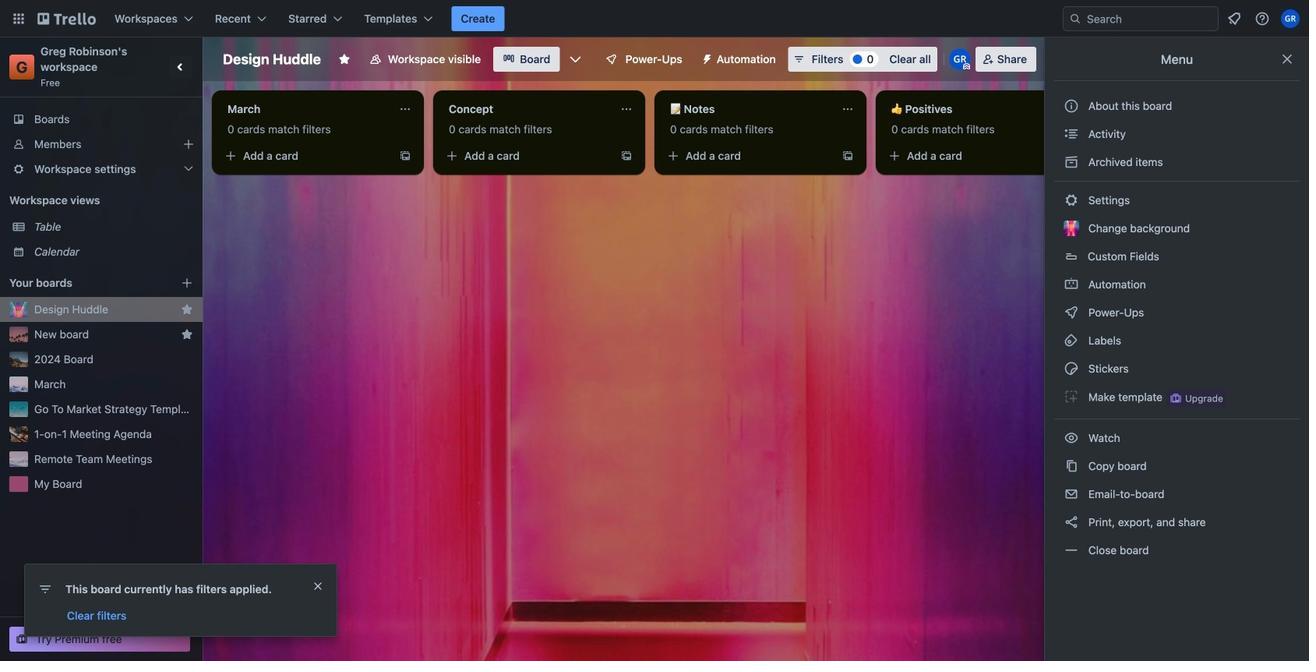 Task type: vqa. For each thing, say whether or not it's contained in the screenshot.
2nd Project from the right
no



Task type: describe. For each thing, give the bounding box(es) containing it.
dismiss flag image
[[312, 580, 324, 592]]

Board name text field
[[215, 47, 329, 72]]

open information menu image
[[1255, 11, 1271, 27]]

1 starred icon image from the top
[[181, 303, 193, 316]]

2 starred icon image from the top
[[181, 328, 193, 341]]

1 vertical spatial greg robinson (gregrobinson96) image
[[949, 48, 971, 70]]

4 sm image from the top
[[1064, 361, 1080, 376]]

2 create from template… image from the left
[[842, 150, 854, 162]]

Search field
[[1082, 8, 1218, 30]]

this member is an admin of this board. image
[[963, 63, 970, 70]]

3 sm image from the top
[[1064, 333, 1080, 348]]



Task type: locate. For each thing, give the bounding box(es) containing it.
1 create from template… image from the left
[[399, 150, 412, 162]]

workspace navigation collapse icon image
[[170, 56, 192, 78]]

search image
[[1069, 12, 1082, 25]]

back to home image
[[37, 6, 96, 31]]

create from template… image
[[399, 150, 412, 162], [842, 150, 854, 162]]

star or unstar board image
[[338, 53, 351, 65]]

starred icon image
[[181, 303, 193, 316], [181, 328, 193, 341]]

None text field
[[218, 97, 393, 122], [440, 97, 614, 122], [218, 97, 393, 122], [440, 97, 614, 122]]

primary element
[[0, 0, 1310, 37]]

greg robinson (gregrobinson96) image
[[1281, 9, 1300, 28], [949, 48, 971, 70]]

customize views image
[[568, 51, 583, 67]]

None text field
[[661, 97, 836, 122], [882, 97, 1057, 122], [661, 97, 836, 122], [882, 97, 1057, 122]]

0 horizontal spatial create from template… image
[[399, 150, 412, 162]]

create from template… image
[[620, 150, 633, 162]]

0 vertical spatial starred icon image
[[181, 303, 193, 316]]

5 sm image from the top
[[1064, 430, 1080, 446]]

0 horizontal spatial greg robinson (gregrobinson96) image
[[949, 48, 971, 70]]

sm image
[[695, 47, 717, 69], [1064, 126, 1080, 142], [1064, 154, 1080, 170], [1064, 193, 1080, 208], [1064, 389, 1080, 405], [1064, 458, 1080, 474], [1064, 486, 1080, 502], [1064, 514, 1080, 530]]

add board image
[[181, 277, 193, 289]]

0 vertical spatial greg robinson (gregrobinson96) image
[[1281, 9, 1300, 28]]

6 sm image from the top
[[1064, 543, 1080, 558]]

your boards with 8 items element
[[9, 274, 157, 292]]

sm image
[[1064, 277, 1080, 292], [1064, 305, 1080, 320], [1064, 333, 1080, 348], [1064, 361, 1080, 376], [1064, 430, 1080, 446], [1064, 543, 1080, 558]]

1 horizontal spatial greg robinson (gregrobinson96) image
[[1281, 9, 1300, 28]]

alert
[[25, 564, 337, 636]]

2 sm image from the top
[[1064, 305, 1080, 320]]

1 sm image from the top
[[1064, 277, 1080, 292]]

1 horizontal spatial create from template… image
[[842, 150, 854, 162]]

0 notifications image
[[1225, 9, 1244, 28]]

1 vertical spatial starred icon image
[[181, 328, 193, 341]]



